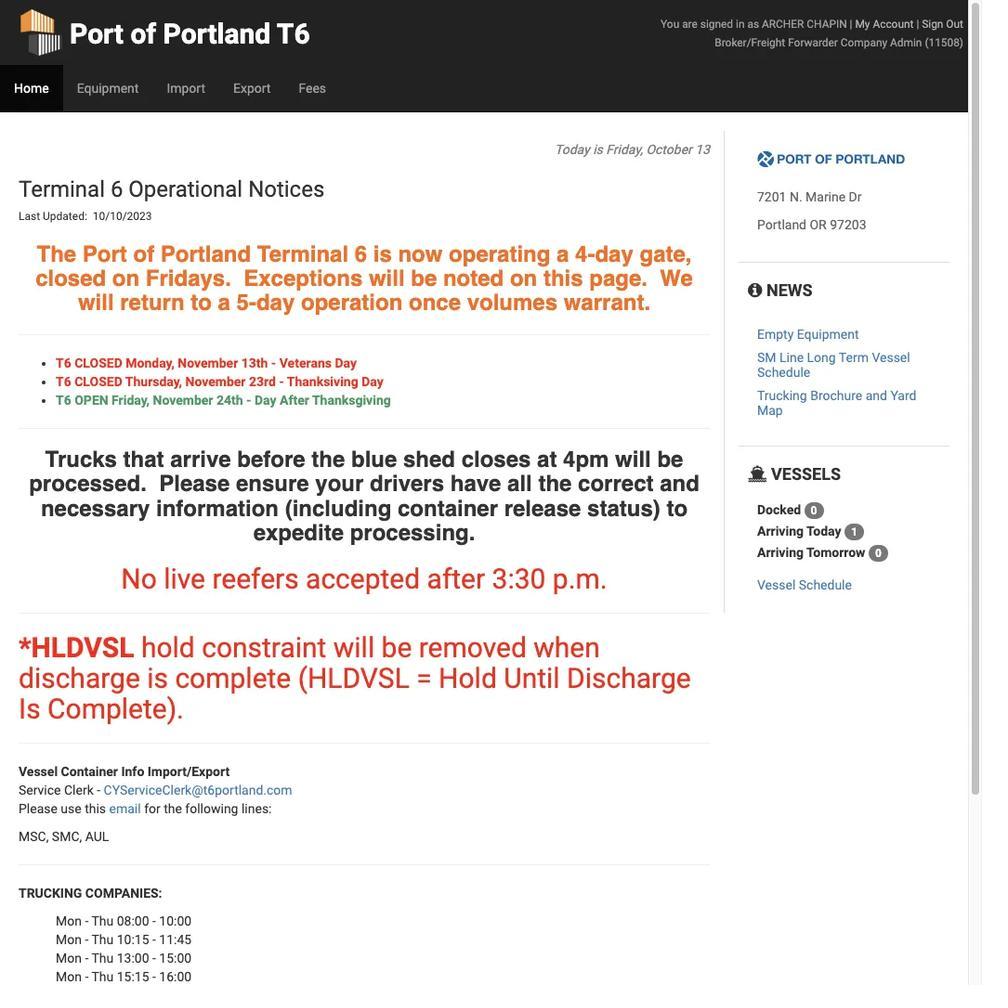 Task type: describe. For each thing, give the bounding box(es) containing it.
dr
[[849, 190, 862, 205]]

=
[[417, 663, 432, 695]]

container
[[398, 496, 498, 522]]

port of portland t6
[[70, 18, 310, 50]]

marine
[[806, 190, 846, 205]]

you are signed in as archer chapin | my account | sign out broker/freight forwarder company admin (11508)
[[661, 18, 964, 49]]

(hldvsl
[[298, 663, 410, 695]]

service
[[19, 784, 61, 799]]

my account link
[[855, 18, 914, 31]]

mon - thu 08:00 - 10:00 mon - thu 10:15 - 11:45 mon - thu 13:00 - 15:00 mon - thu 15:15 - 16:00
[[56, 915, 192, 985]]

home button
[[0, 65, 63, 112]]

be inside "hold constraint will be removed when discharge is complete (hldvsl = hold until discharge is complete)."
[[382, 632, 412, 665]]

today inside docked 0 arriving today 1 arriving tomorrow 0
[[807, 524, 842, 539]]

lines:
[[242, 802, 272, 817]]

6 inside terminal 6 operational notices last updated:  10/10/2023
[[111, 177, 123, 203]]

will left return
[[78, 290, 114, 316]]

import/export
[[148, 765, 230, 780]]

and inside empty equipment sm line long term vessel schedule trucking brochure and yard map
[[866, 389, 887, 404]]

today is friday, october 13
[[555, 142, 710, 157]]

docked
[[757, 502, 801, 517]]

complete).
[[47, 694, 184, 726]]

archer
[[762, 18, 804, 31]]

2 mon from the top
[[56, 933, 82, 948]]

chapin
[[807, 18, 847, 31]]

4 thu from the top
[[91, 970, 114, 985]]

1 vertical spatial november
[[185, 374, 246, 389]]

2 horizontal spatial the
[[538, 471, 572, 497]]

cyserviceclerk@t6portland.com link
[[104, 784, 292, 799]]

t6 up fees dropdown button
[[277, 18, 310, 50]]

noted
[[443, 266, 504, 292]]

vessel schedule link
[[757, 578, 852, 593]]

- right '23rd'
[[279, 374, 284, 389]]

the
[[37, 241, 76, 267]]

- down trucking companies: in the bottom left of the page
[[85, 915, 89, 930]]

email link
[[109, 802, 141, 817]]

sign out link
[[922, 18, 964, 31]]

your
[[315, 471, 364, 497]]

0 horizontal spatial today
[[555, 142, 590, 157]]

10/10/2023
[[93, 210, 152, 223]]

port inside the port of portland terminal 6 is now operating a 4-day gate, closed on
[[83, 241, 127, 267]]

(including
[[285, 496, 392, 522]]

export button
[[219, 65, 285, 112]]

correct
[[578, 471, 654, 497]]

please inside trucks that arrive before the blue shed closes at 4pm will be processed.  please ensure your drivers have all the correct and necessary information (including container release status) to expedite processing.
[[159, 471, 230, 497]]

to inside .  exceptions will be noted on this page.  we will return to a 5-day operation once volumes warrant.
[[191, 290, 212, 316]]

equipment button
[[63, 65, 153, 112]]

empty equipment sm line long term vessel schedule trucking brochure and yard map
[[757, 327, 917, 418]]

t6 down "closed"
[[56, 356, 71, 371]]

admin
[[890, 36, 922, 49]]

1 thu from the top
[[91, 915, 114, 930]]

news
[[762, 281, 813, 300]]

trucking companies:
[[19, 887, 162, 902]]

trucks that arrive before the blue shed closes at 4pm will be processed.  please ensure your drivers have all the correct and necessary information (including container release status) to expedite processing.
[[29, 447, 700, 546]]

- left 15:15
[[85, 970, 89, 985]]

fees button
[[285, 65, 340, 112]]

blue
[[351, 447, 397, 473]]

23rd
[[249, 374, 276, 389]]

vessel schedule
[[757, 578, 852, 593]]

6 inside the port of portland terminal 6 is now operating a 4-day gate, closed on
[[355, 241, 367, 267]]

to inside trucks that arrive before the blue shed closes at 4pm will be processed.  please ensure your drivers have all the correct and necessary information (including container release status) to expedite processing.
[[667, 496, 688, 522]]

t6 left open
[[56, 393, 71, 408]]

portland inside port of portland t6 link
[[163, 18, 271, 50]]

open
[[75, 393, 108, 408]]

until
[[504, 663, 560, 695]]

terminal inside terminal 6 operational notices last updated:  10/10/2023
[[19, 177, 105, 203]]

- left 13:00 at bottom
[[85, 952, 89, 967]]

terminal inside the port of portland terminal 6 is now operating a 4-day gate, closed on
[[257, 241, 349, 267]]

operational
[[129, 177, 243, 203]]

3:30
[[492, 563, 546, 596]]

- left 10:15
[[85, 933, 89, 948]]

we
[[660, 266, 693, 292]]

reefers
[[212, 563, 299, 596]]

11:45
[[159, 933, 192, 948]]

is inside "hold constraint will be removed when discharge is complete (hldvsl = hold until discharge is complete)."
[[147, 663, 168, 695]]

0 vertical spatial november
[[178, 356, 238, 371]]

will inside trucks that arrive before the blue shed closes at 4pm will be processed.  please ensure your drivers have all the correct and necessary information (including container release status) to expedite processing.
[[615, 447, 651, 473]]

aul
[[85, 830, 109, 845]]

thanksiving
[[287, 374, 358, 389]]

3 mon from the top
[[56, 952, 82, 967]]

necessary
[[41, 496, 150, 522]]

schedule inside empty equipment sm line long term vessel schedule trucking brochure and yard map
[[757, 365, 811, 380]]

when
[[534, 632, 600, 665]]

october
[[646, 142, 692, 157]]

discharge
[[19, 663, 140, 695]]

the port of portland terminal 6 is now operating a 4-day gate, closed on
[[35, 241, 692, 292]]

is inside the port of portland terminal 6 is now operating a 4-day gate, closed on
[[373, 241, 392, 267]]

warrant.
[[564, 290, 651, 316]]

- right 13th
[[271, 356, 276, 371]]

use
[[61, 802, 82, 817]]

0 vertical spatial day
[[335, 356, 357, 371]]

operation
[[301, 290, 403, 316]]

closes
[[462, 447, 531, 473]]

7201 n. marine dr
[[757, 190, 862, 205]]

- left 10:00
[[152, 915, 156, 930]]

08:00
[[117, 915, 149, 930]]

- right 24th
[[246, 393, 251, 408]]

volumes
[[467, 290, 558, 316]]

are
[[682, 18, 698, 31]]

that
[[123, 447, 164, 473]]

my
[[855, 18, 870, 31]]

brochure
[[811, 389, 863, 404]]

after
[[427, 563, 485, 596]]

2 arriving from the top
[[757, 545, 804, 560]]

terminal 6 operational notices last updated:  10/10/2023
[[19, 177, 330, 223]]

exceptions
[[244, 266, 363, 292]]

as
[[748, 18, 759, 31]]

vessel inside empty equipment sm line long term vessel schedule trucking brochure and yard map
[[872, 351, 910, 366]]

4 mon from the top
[[56, 970, 82, 985]]

3 thu from the top
[[91, 952, 114, 967]]

this inside .  exceptions will be noted on this page.  we will return to a 5-day operation once volumes warrant.
[[544, 266, 583, 292]]

ensure
[[236, 471, 309, 497]]

status)
[[587, 496, 661, 522]]

1 vertical spatial schedule
[[799, 578, 852, 593]]

this inside vessel container info import/export service clerk - cyserviceclerk@t6portland.com please use this email for the following lines:
[[85, 802, 106, 817]]

on inside the port of portland terminal 6 is now operating a 4-day gate, closed on
[[112, 266, 140, 292]]

and inside trucks that arrive before the blue shed closes at 4pm will be processed.  please ensure your drivers have all the correct and necessary information (including container release status) to expedite processing.
[[660, 471, 700, 497]]

0 vertical spatial of
[[130, 18, 156, 50]]

gate,
[[640, 241, 692, 267]]

on inside .  exceptions will be noted on this page.  we will return to a 5-day operation once volumes warrant.
[[510, 266, 537, 292]]

1 horizontal spatial the
[[312, 447, 345, 473]]

7201
[[757, 190, 787, 205]]

- inside vessel container info import/export service clerk - cyserviceclerk@t6portland.com please use this email for the following lines:
[[97, 784, 100, 799]]

4pm
[[563, 447, 609, 473]]

now
[[398, 241, 443, 267]]

a inside .  exceptions will be noted on this page.  we will return to a 5-day operation once volumes warrant.
[[218, 290, 230, 316]]

2 | from the left
[[917, 18, 919, 31]]

hold constraint will be removed when discharge is complete (hldvsl = hold until discharge is complete).
[[19, 632, 691, 726]]

for
[[144, 802, 161, 817]]

t6 closed monday, november 13th - veterans day t6 closed thursday, november 23rd - thanksiving day t6 open friday, november 24th - day after thanksgiving
[[56, 356, 391, 408]]

container
[[61, 765, 118, 780]]

n.
[[790, 190, 803, 205]]

out
[[946, 18, 964, 31]]

trucking
[[19, 887, 82, 902]]



Task type: vqa. For each thing, say whether or not it's contained in the screenshot.


Task type: locate. For each thing, give the bounding box(es) containing it.
- left 15:00
[[152, 952, 156, 967]]

0 horizontal spatial friday,
[[112, 393, 150, 408]]

line
[[780, 351, 804, 366]]

1 horizontal spatial and
[[866, 389, 887, 404]]

24th
[[216, 393, 243, 408]]

veterans
[[279, 356, 332, 371]]

equipment inside dropdown button
[[77, 81, 139, 96]]

15:15
[[117, 970, 149, 985]]

or
[[810, 218, 827, 233]]

-
[[271, 356, 276, 371], [279, 374, 284, 389], [246, 393, 251, 408], [97, 784, 100, 799], [85, 915, 89, 930], [152, 915, 156, 930], [85, 933, 89, 948], [152, 933, 156, 948], [85, 952, 89, 967], [152, 952, 156, 967], [85, 970, 89, 985], [152, 970, 156, 985]]

1 horizontal spatial please
[[159, 471, 230, 497]]

please left ensure
[[159, 471, 230, 497]]

thu
[[91, 915, 114, 930], [91, 933, 114, 948], [91, 952, 114, 967], [91, 970, 114, 985]]

0 vertical spatial to
[[191, 290, 212, 316]]

97203
[[830, 218, 867, 233]]

1 horizontal spatial 0
[[875, 547, 882, 560]]

0 horizontal spatial and
[[660, 471, 700, 497]]

be inside trucks that arrive before the blue shed closes at 4pm will be processed.  please ensure your drivers have all the correct and necessary information (including container release status) to expedite processing.
[[657, 447, 683, 473]]

1 horizontal spatial is
[[373, 241, 392, 267]]

1 vertical spatial today
[[807, 524, 842, 539]]

1 horizontal spatial day
[[595, 241, 634, 267]]

13
[[695, 142, 710, 157]]

term
[[839, 351, 869, 366]]

be inside .  exceptions will be noted on this page.  we will return to a 5-day operation once volumes warrant.
[[411, 266, 437, 292]]

0 horizontal spatial 6
[[111, 177, 123, 203]]

map
[[757, 403, 783, 418]]

t6 up trucks
[[56, 374, 71, 389]]

0 vertical spatial 6
[[111, 177, 123, 203]]

a left 4-
[[557, 241, 569, 267]]

- right clerk
[[97, 784, 100, 799]]

day up warrant.
[[595, 241, 634, 267]]

vessel for vessel container info import/export service clerk - cyserviceclerk@t6portland.com please use this email for the following lines:
[[19, 765, 58, 780]]

1 horizontal spatial terminal
[[257, 241, 349, 267]]

1 horizontal spatial friday,
[[606, 142, 643, 157]]

0 horizontal spatial |
[[850, 18, 853, 31]]

port up equipment dropdown button
[[70, 18, 124, 50]]

- left 11:45 at the left of page
[[152, 933, 156, 948]]

and left "yard"
[[866, 389, 887, 404]]

thu left 10:15
[[91, 933, 114, 948]]

day down '23rd'
[[255, 393, 276, 408]]

thu left 13:00 at bottom
[[91, 952, 114, 967]]

2 horizontal spatial day
[[362, 374, 384, 389]]

be right correct
[[657, 447, 683, 473]]

the left "blue"
[[312, 447, 345, 473]]

4-
[[575, 241, 595, 267]]

of inside the port of portland terminal 6 is now operating a 4-day gate, closed on
[[133, 241, 154, 267]]

2 vertical spatial vessel
[[19, 765, 58, 780]]

of
[[130, 18, 156, 50], [133, 241, 154, 267]]

1 horizontal spatial 6
[[355, 241, 367, 267]]

to left 5-
[[191, 290, 212, 316]]

.  exceptions will be noted on this page.  we will return to a 5-day operation once volumes warrant.
[[78, 266, 693, 316]]

0 horizontal spatial terminal
[[19, 177, 105, 203]]

portland down 7201
[[757, 218, 807, 233]]

on
[[112, 266, 140, 292], [510, 266, 537, 292]]

sm
[[757, 351, 776, 366]]

a
[[557, 241, 569, 267], [218, 290, 230, 316]]

0 horizontal spatial to
[[191, 290, 212, 316]]

is left october at the top of page
[[593, 142, 603, 157]]

will down accepted
[[333, 632, 375, 665]]

2 horizontal spatial is
[[593, 142, 603, 157]]

to
[[191, 290, 212, 316], [667, 496, 688, 522]]

vessel inside vessel container info import/export service clerk - cyserviceclerk@t6portland.com please use this email for the following lines:
[[19, 765, 58, 780]]

1 vertical spatial portland
[[757, 218, 807, 233]]

docked 0 arriving today 1 arriving tomorrow 0
[[757, 502, 882, 560]]

1 | from the left
[[850, 18, 853, 31]]

| left my
[[850, 18, 853, 31]]

import
[[167, 81, 205, 96]]

1 vertical spatial 6
[[355, 241, 367, 267]]

be left noted
[[411, 266, 437, 292]]

thanksgiving
[[312, 393, 391, 408]]

1 horizontal spatial today
[[807, 524, 842, 539]]

no
[[121, 563, 157, 596]]

discharge
[[567, 663, 691, 695]]

be left =
[[382, 632, 412, 665]]

on right "closed"
[[112, 266, 140, 292]]

please inside vessel container info import/export service clerk - cyserviceclerk@t6portland.com please use this email for the following lines:
[[19, 802, 58, 817]]

thu left 15:15
[[91, 970, 114, 985]]

hold
[[439, 663, 497, 695]]

import button
[[153, 65, 219, 112]]

0 vertical spatial vessel
[[872, 351, 910, 366]]

0 horizontal spatial a
[[218, 290, 230, 316]]

1 vertical spatial vessel
[[757, 578, 796, 593]]

day up 13th
[[256, 290, 295, 316]]

please down service at bottom
[[19, 802, 58, 817]]

1 horizontal spatial to
[[667, 496, 688, 522]]

1 vertical spatial a
[[218, 290, 230, 316]]

vessel down docked 0 arriving today 1 arriving tomorrow 0
[[757, 578, 796, 593]]

0 vertical spatial 0
[[811, 504, 817, 517]]

2 horizontal spatial vessel
[[872, 351, 910, 366]]

1 vertical spatial day
[[256, 290, 295, 316]]

1 vertical spatial terminal
[[257, 241, 349, 267]]

thursday,
[[125, 374, 182, 389]]

0 vertical spatial a
[[557, 241, 569, 267]]

0 vertical spatial be
[[411, 266, 437, 292]]

trucking
[[757, 389, 807, 404]]

1 vertical spatial equipment
[[797, 327, 859, 342]]

1 vertical spatial day
[[362, 374, 384, 389]]

0 vertical spatial equipment
[[77, 81, 139, 96]]

portland down terminal 6 operational notices last updated:  10/10/2023
[[161, 241, 251, 267]]

yard
[[891, 389, 917, 404]]

0 horizontal spatial is
[[147, 663, 168, 695]]

of down 10/10/2023
[[133, 241, 154, 267]]

smc,
[[52, 830, 82, 845]]

0 vertical spatial this
[[544, 266, 583, 292]]

1 vertical spatial be
[[657, 447, 683, 473]]

arriving up vessel schedule
[[757, 545, 804, 560]]

will right 4pm
[[615, 447, 651, 473]]

1 vertical spatial please
[[19, 802, 58, 817]]

schedule
[[757, 365, 811, 380], [799, 578, 852, 593]]

vessel up service at bottom
[[19, 765, 58, 780]]

home
[[14, 81, 49, 96]]

email
[[109, 802, 141, 817]]

is left now
[[373, 241, 392, 267]]

port down 10/10/2023
[[83, 241, 127, 267]]

info circle image
[[748, 283, 762, 300]]

equipment up long
[[797, 327, 859, 342]]

2 closed from the top
[[75, 374, 122, 389]]

0 vertical spatial please
[[159, 471, 230, 497]]

equipment right 'home' dropdown button
[[77, 81, 139, 96]]

1
[[851, 526, 858, 539]]

1 vertical spatial closed
[[75, 374, 122, 389]]

is left complete
[[147, 663, 168, 695]]

*hldvsl
[[19, 632, 134, 665]]

you
[[661, 18, 680, 31]]

no live reefers accepted after 3:30 p.m.
[[121, 563, 608, 596]]

1 vertical spatial and
[[660, 471, 700, 497]]

6
[[111, 177, 123, 203], [355, 241, 367, 267]]

on right noted
[[510, 266, 537, 292]]

a inside the port of portland terminal 6 is now operating a 4-day gate, closed on
[[557, 241, 569, 267]]

today
[[555, 142, 590, 157], [807, 524, 842, 539]]

forwarder
[[788, 36, 838, 49]]

friday, inside t6 closed monday, november 13th - veterans day t6 closed thursday, november 23rd - thanksiving day t6 open friday, november 24th - day after thanksgiving
[[112, 393, 150, 408]]

day inside the port of portland terminal 6 is now operating a 4-day gate, closed on
[[595, 241, 634, 267]]

10:15
[[117, 933, 149, 948]]

terminal up last
[[19, 177, 105, 203]]

1 vertical spatial is
[[373, 241, 392, 267]]

empty
[[757, 327, 794, 342]]

port of portland t6 image
[[757, 151, 906, 169]]

processing.
[[350, 520, 475, 546]]

sign
[[922, 18, 944, 31]]

shed
[[403, 447, 455, 473]]

day up thanksiving
[[335, 356, 357, 371]]

6 up operation
[[355, 241, 367, 267]]

2 vertical spatial portland
[[161, 241, 251, 267]]

this
[[544, 266, 583, 292], [85, 802, 106, 817]]

arriving
[[757, 524, 804, 539], [757, 545, 804, 560]]

expedite
[[253, 520, 344, 546]]

will left once
[[369, 266, 405, 292]]

friday,
[[606, 142, 643, 157], [112, 393, 150, 408]]

thu down trucking companies: in the bottom left of the page
[[91, 915, 114, 930]]

0 vertical spatial portland
[[163, 18, 271, 50]]

portland or 97203
[[757, 218, 867, 233]]

constraint
[[202, 632, 327, 665]]

13:00
[[117, 952, 149, 967]]

vessel right term
[[872, 351, 910, 366]]

vessels
[[767, 465, 841, 484]]

ship image
[[748, 467, 767, 483]]

a left 5-
[[218, 290, 230, 316]]

0 vertical spatial day
[[595, 241, 634, 267]]

arriving down docked
[[757, 524, 804, 539]]

day up thanksgiving
[[362, 374, 384, 389]]

1 horizontal spatial vessel
[[757, 578, 796, 593]]

0 vertical spatial today
[[555, 142, 590, 157]]

1 vertical spatial port
[[83, 241, 127, 267]]

0 vertical spatial terminal
[[19, 177, 105, 203]]

0 vertical spatial arriving
[[757, 524, 804, 539]]

2 thu from the top
[[91, 933, 114, 948]]

1 mon from the top
[[56, 915, 82, 930]]

portland up import popup button
[[163, 18, 271, 50]]

0 horizontal spatial 0
[[811, 504, 817, 517]]

this right noted
[[544, 266, 583, 292]]

0 horizontal spatial vessel
[[19, 765, 58, 780]]

equipment
[[77, 81, 139, 96], [797, 327, 859, 342]]

0 horizontal spatial day
[[256, 290, 295, 316]]

1 vertical spatial to
[[667, 496, 688, 522]]

1 horizontal spatial a
[[557, 241, 569, 267]]

day inside .  exceptions will be noted on this page.  we will return to a 5-day operation once volumes warrant.
[[256, 290, 295, 316]]

1 vertical spatial this
[[85, 802, 106, 817]]

1 on from the left
[[112, 266, 140, 292]]

2 vertical spatial day
[[255, 393, 276, 408]]

1 vertical spatial arriving
[[757, 545, 804, 560]]

1 arriving from the top
[[757, 524, 804, 539]]

all
[[507, 471, 532, 497]]

2 vertical spatial be
[[382, 632, 412, 665]]

sm line long term vessel schedule link
[[757, 351, 910, 380]]

and right correct
[[660, 471, 700, 497]]

- left 16:00
[[152, 970, 156, 985]]

(11508)
[[925, 36, 964, 49]]

0 horizontal spatial this
[[85, 802, 106, 817]]

return
[[120, 290, 185, 316]]

the inside vessel container info import/export service clerk - cyserviceclerk@t6portland.com please use this email for the following lines:
[[164, 802, 182, 817]]

export
[[233, 81, 271, 96]]

0 horizontal spatial equipment
[[77, 81, 139, 96]]

1 horizontal spatial day
[[335, 356, 357, 371]]

vessel container info import/export service clerk - cyserviceclerk@t6portland.com please use this email for the following lines:
[[19, 765, 292, 817]]

1 horizontal spatial equipment
[[797, 327, 859, 342]]

after
[[280, 393, 309, 408]]

msc,
[[19, 830, 49, 845]]

the right the for
[[164, 802, 182, 817]]

0 vertical spatial schedule
[[757, 365, 811, 380]]

0 horizontal spatial the
[[164, 802, 182, 817]]

0 vertical spatial closed
[[75, 356, 122, 371]]

15:00
[[159, 952, 192, 967]]

|
[[850, 18, 853, 31], [917, 18, 919, 31]]

0 horizontal spatial please
[[19, 802, 58, 817]]

mon
[[56, 915, 82, 930], [56, 933, 82, 948], [56, 952, 82, 967], [56, 970, 82, 985]]

vessel
[[872, 351, 910, 366], [757, 578, 796, 593], [19, 765, 58, 780]]

friday, left october at the top of page
[[606, 142, 643, 157]]

0 horizontal spatial on
[[112, 266, 140, 292]]

2 vertical spatial is
[[147, 663, 168, 695]]

friday, down 'thursday,'
[[112, 393, 150, 408]]

operating
[[449, 241, 551, 267]]

removed
[[419, 632, 527, 665]]

2 vertical spatial november
[[153, 393, 213, 408]]

p.m.
[[553, 563, 608, 596]]

msc, smc, aul
[[19, 830, 109, 845]]

vessel for vessel schedule
[[757, 578, 796, 593]]

1 vertical spatial 0
[[875, 547, 882, 560]]

0 right docked
[[811, 504, 817, 517]]

0 right "tomorrow"
[[875, 547, 882, 560]]

schedule down "tomorrow"
[[799, 578, 852, 593]]

schedule up trucking
[[757, 365, 811, 380]]

0 vertical spatial port
[[70, 18, 124, 50]]

0 vertical spatial and
[[866, 389, 887, 404]]

portland
[[163, 18, 271, 50], [757, 218, 807, 233], [161, 241, 251, 267]]

1 horizontal spatial |
[[917, 18, 919, 31]]

1 vertical spatial of
[[133, 241, 154, 267]]

| left sign on the top right of page
[[917, 18, 919, 31]]

to right status)
[[667, 496, 688, 522]]

the right all
[[538, 471, 572, 497]]

1 horizontal spatial this
[[544, 266, 583, 292]]

this right use at the left of the page
[[85, 802, 106, 817]]

0 vertical spatial is
[[593, 142, 603, 157]]

2 on from the left
[[510, 266, 537, 292]]

fridays
[[146, 266, 225, 292]]

16:00
[[159, 970, 192, 985]]

portland inside the port of portland terminal 6 is now operating a 4-day gate, closed on
[[161, 241, 251, 267]]

0 horizontal spatial day
[[255, 393, 276, 408]]

before
[[237, 447, 305, 473]]

have
[[450, 471, 501, 497]]

0 vertical spatial friday,
[[606, 142, 643, 157]]

port
[[70, 18, 124, 50], [83, 241, 127, 267]]

terminal down notices
[[257, 241, 349, 267]]

tomorrow
[[807, 545, 866, 560]]

6 up 10/10/2023
[[111, 177, 123, 203]]

1 closed from the top
[[75, 356, 122, 371]]

accepted
[[306, 563, 420, 596]]

10:00
[[159, 915, 192, 930]]

of up equipment dropdown button
[[130, 18, 156, 50]]

will inside "hold constraint will be removed when discharge is complete (hldvsl = hold until discharge is complete)."
[[333, 632, 375, 665]]

clerk
[[64, 784, 94, 799]]

complete
[[175, 663, 291, 695]]

1 vertical spatial friday,
[[112, 393, 150, 408]]

1 horizontal spatial on
[[510, 266, 537, 292]]

equipment inside empty equipment sm line long term vessel schedule trucking brochure and yard map
[[797, 327, 859, 342]]



